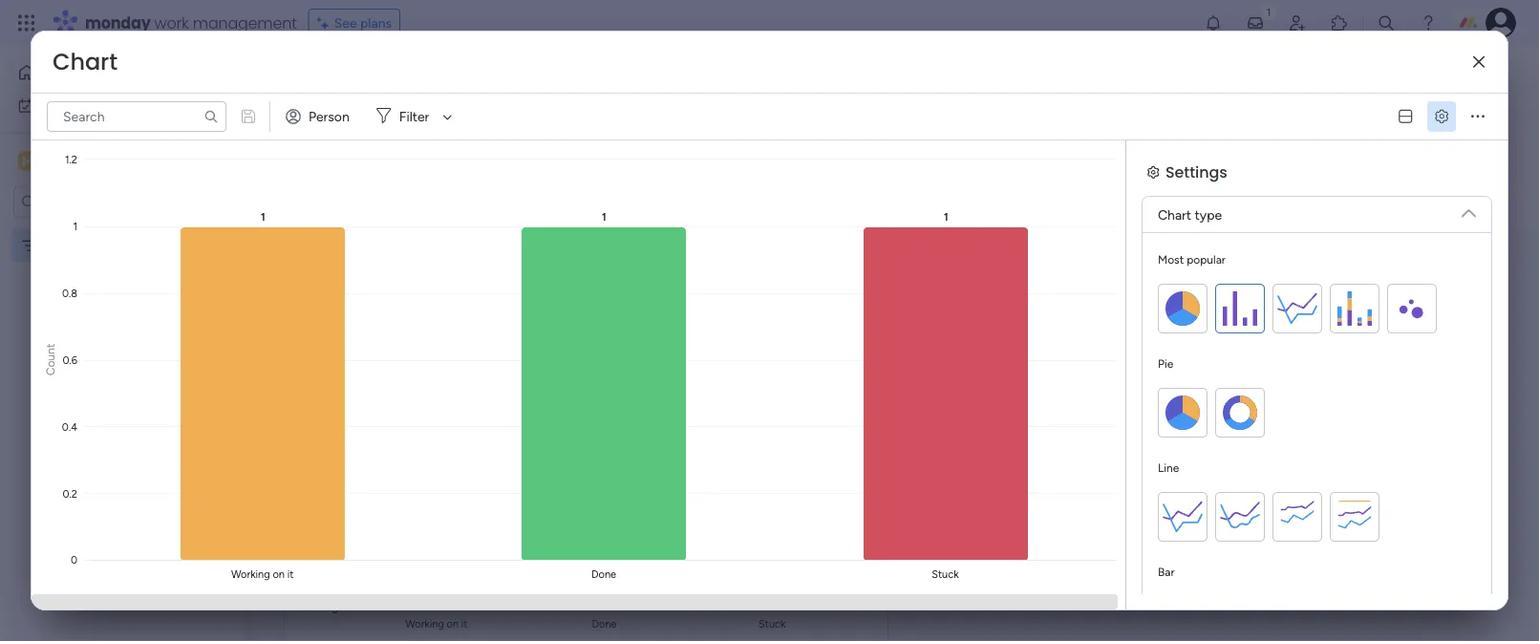Task type: locate. For each thing, give the bounding box(es) containing it.
work
[[154, 12, 189, 33], [64, 98, 93, 114]]

1 horizontal spatial chart
[[315, 259, 364, 283]]

filter
[[399, 108, 430, 125]]

notifications image
[[1204, 13, 1224, 33]]

my for my first board
[[295, 62, 328, 94]]

0 vertical spatial work
[[154, 12, 189, 33]]

my up person 'popup button'
[[295, 62, 328, 94]]

new project button
[[290, 112, 379, 143]]

select product image
[[17, 13, 36, 33]]

invite members image
[[1289, 13, 1308, 33]]

more dots image
[[1472, 110, 1485, 124]]

person button
[[278, 101, 361, 132]]

home
[[44, 65, 80, 81]]

my
[[295, 62, 328, 94], [42, 98, 60, 114]]

m
[[22, 153, 33, 169]]

0 vertical spatial chart
[[53, 46, 118, 78]]

dapulse dropdown down arrow image
[[1463, 199, 1477, 220]]

see
[[334, 15, 357, 31]]

my inside field
[[295, 62, 328, 94]]

settings
[[1166, 161, 1228, 183]]

john smith image
[[1486, 8, 1517, 38]]

type
[[1195, 206, 1223, 223]]

help image
[[1420, 13, 1439, 33]]

v2 settings line image
[[1436, 110, 1449, 124]]

filter button
[[369, 101, 459, 132]]

work for monday
[[154, 12, 189, 33]]

None search field
[[47, 101, 227, 132]]

my inside button
[[42, 98, 60, 114]]

1 horizontal spatial my
[[295, 62, 328, 94]]

list box
[[0, 226, 244, 520]]

work right the monday
[[154, 12, 189, 33]]

1 vertical spatial my
[[42, 98, 60, 114]]

workspace selection element
[[18, 150, 160, 174]]

my for my work
[[42, 98, 60, 114]]

0 horizontal spatial work
[[64, 98, 93, 114]]

most
[[1159, 252, 1185, 266]]

1 vertical spatial chart
[[1159, 206, 1192, 223]]

workspace image
[[18, 151, 37, 172]]

monday
[[85, 12, 151, 33]]

home button
[[11, 57, 206, 88]]

2 vertical spatial chart
[[315, 259, 364, 283]]

apps image
[[1331, 13, 1350, 33]]

plans
[[360, 15, 392, 31]]

0 vertical spatial my
[[295, 62, 328, 94]]

work down home
[[64, 98, 93, 114]]

add widget button
[[420, 112, 533, 142]]

0 horizontal spatial my
[[42, 98, 60, 114]]

chart
[[53, 46, 118, 78], [1159, 206, 1192, 223], [315, 259, 364, 283]]

popular
[[1187, 252, 1226, 266]]

option
[[0, 228, 244, 232]]

1 horizontal spatial work
[[154, 12, 189, 33]]

Chart field
[[48, 46, 122, 78]]

1 vertical spatial work
[[64, 98, 93, 114]]

first
[[333, 62, 374, 94]]

Search field
[[565, 114, 623, 141]]

my down home
[[42, 98, 60, 114]]

my work
[[42, 98, 93, 114]]

work inside button
[[64, 98, 93, 114]]

Filter dashboard by text search field
[[47, 101, 227, 132]]

chart main content
[[253, 232, 1540, 641]]

most popular
[[1159, 252, 1226, 266]]



Task type: describe. For each thing, give the bounding box(es) containing it.
new project
[[297, 119, 372, 136]]

management
[[193, 12, 297, 33]]

search image
[[204, 109, 219, 124]]

1 image
[[1261, 1, 1278, 22]]

My first board field
[[291, 62, 452, 95]]

workspace
[[81, 152, 157, 170]]

v2 split view image
[[1400, 110, 1413, 124]]

search everything image
[[1377, 13, 1397, 33]]

see plans button
[[308, 9, 401, 37]]

bar
[[1159, 565, 1175, 579]]

more dots image
[[852, 264, 865, 278]]

main
[[44, 152, 77, 170]]

inbox image
[[1247, 13, 1266, 33]]

see plans
[[334, 15, 392, 31]]

0 horizontal spatial chart
[[53, 46, 118, 78]]

pie
[[1159, 357, 1174, 370]]

my first board
[[295, 62, 448, 94]]

arrow down image
[[436, 105, 459, 128]]

my work button
[[11, 90, 206, 121]]

add
[[455, 119, 480, 135]]

person
[[309, 108, 350, 125]]

monday work management
[[85, 12, 297, 33]]

line
[[1159, 461, 1180, 475]]

work for my
[[64, 98, 93, 114]]

widget
[[483, 119, 524, 135]]

chart inside main content
[[315, 259, 364, 283]]

board
[[380, 62, 448, 94]]

chart type
[[1159, 206, 1223, 223]]

add widget
[[455, 119, 524, 135]]

main workspace
[[44, 152, 157, 170]]

new
[[297, 119, 325, 136]]

project
[[329, 119, 372, 136]]

2 horizontal spatial chart
[[1159, 206, 1192, 223]]

filter by anything image
[[789, 116, 812, 139]]

dapulse x slim image
[[1474, 55, 1485, 69]]



Task type: vqa. For each thing, say whether or not it's contained in the screenshot.
of to the right
no



